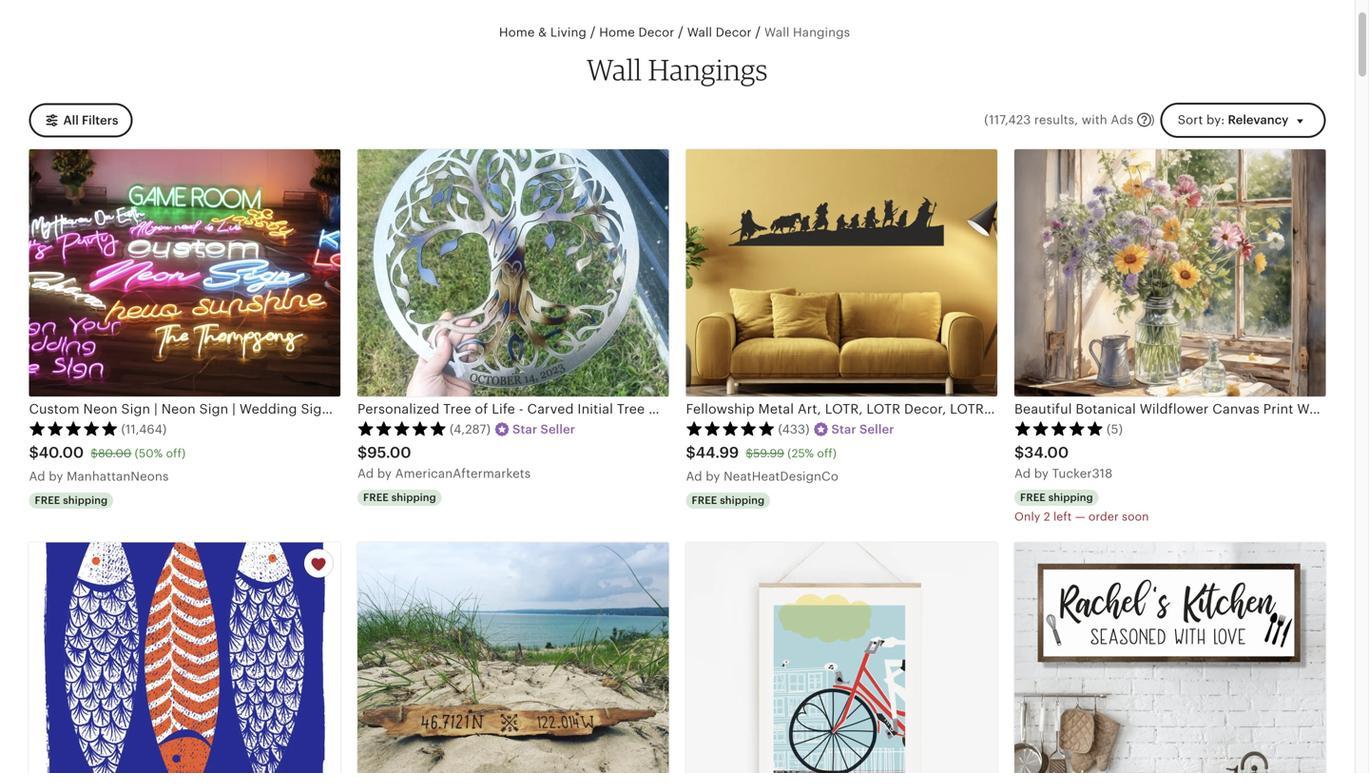 Task type: describe. For each thing, give the bounding box(es) containing it.
free for manhattanneons
[[35, 494, 60, 506]]

modern art screenprint scandinavian style  - 3 fish art print - indigo wall art - silkscreen modern print coastal kitchen art - three fish image
[[29, 543, 340, 773]]

personalized kitchen signs-gifts-decor-items-kitchen decor-art-gift for mom birthday-wall decor-gift for cook-chef-custom kitchen sign gift- image
[[1015, 543, 1326, 773]]

b down 44.99
[[706, 470, 714, 484]]

only
[[1015, 510, 1041, 523]]

y inside '$ 95.00 a d b y americanaftermarkets'
[[385, 467, 392, 481]]

hangings inside home & living / home decor / wall decor / wall hangings
[[793, 25, 850, 40]]

(433)
[[778, 422, 810, 436]]

$ 44.99 $ 59.99 (25% off)
[[686, 444, 837, 461]]

fellowship metal art, lotr, lotr decor, lotr art, the hobbit, wall hangings, home decor, metal art image
[[686, 149, 998, 397]]

&
[[538, 25, 547, 40]]

home decor link
[[599, 24, 675, 40]]

2
[[1044, 510, 1051, 523]]

3 / from the left
[[756, 24, 761, 40]]

shipping inside free shipping only 2 left — order soon
[[1049, 492, 1093, 504]]

d inside the $ 34.00 a d b y tucker318
[[1023, 467, 1031, 481]]

shipping for neatheatdesignco
[[720, 494, 765, 506]]

2 / from the left
[[678, 24, 684, 40]]

ads
[[1111, 113, 1134, 127]]

off) for 40.00
[[166, 447, 186, 460]]

1 horizontal spatial free shipping
[[363, 492, 436, 504]]

(5)
[[1107, 422, 1123, 436]]

$ inside the $ 40.00 $ 80.00 (50% off)
[[91, 447, 98, 460]]

a d b y manhattanneons
[[29, 470, 169, 484]]

5 out of 5 stars image for neatheatdesignco
[[686, 421, 776, 436]]

left
[[1054, 510, 1072, 523]]

d inside '$ 95.00 a d b y americanaftermarkets'
[[366, 467, 374, 481]]

2 horizontal spatial wall
[[765, 25, 790, 40]]

soon
[[1122, 510, 1149, 523]]

shipping for manhattanneons
[[63, 494, 108, 506]]

beautiful botanical wildflower canvas print wall art wildflower arrangement for farmhouse floral decor or the perfect housewarming gift image
[[1015, 149, 1326, 397]]

$ inside $ 44.99 $ 59.99 (25% off)
[[746, 447, 753, 460]]

b down 40.00
[[49, 470, 57, 484]]

)
[[1151, 113, 1155, 127]]

sort by: relevancy
[[1178, 113, 1289, 127]]

free for americanaftermarkets
[[363, 492, 389, 504]]

all
[[63, 113, 79, 127]]

59.99
[[753, 447, 785, 460]]

34.00
[[1025, 444, 1069, 461]]

free shipping only 2 left — order soon
[[1015, 492, 1149, 523]]

all filters
[[63, 113, 118, 127]]

star for (433)
[[832, 422, 857, 436]]

d down 44.99
[[694, 470, 703, 484]]

$ for 34.00
[[1015, 444, 1025, 461]]

all filters button
[[29, 103, 133, 137]]

$ for 95.00
[[358, 444, 367, 461]]

40.00
[[39, 444, 84, 461]]

b inside '$ 95.00 a d b y americanaftermarkets'
[[377, 467, 385, 481]]

relevancy
[[1228, 113, 1289, 127]]

$ for 40.00
[[29, 444, 39, 461]]

b inside the $ 34.00 a d b y tucker318
[[1035, 467, 1043, 481]]

with ads
[[1082, 113, 1134, 127]]

y down 40.00
[[56, 470, 63, 484]]

1 decor from the left
[[639, 25, 675, 40]]

free shipping for 40.00
[[35, 494, 108, 506]]

95.00
[[367, 444, 411, 461]]

5 out of 5 stars image for manhattanneons
[[29, 421, 118, 436]]

filters
[[82, 113, 118, 127]]

44.99
[[696, 444, 739, 461]]

(4,287)
[[450, 422, 491, 436]]

1 home from the left
[[499, 25, 535, 40]]



Task type: vqa. For each thing, say whether or not it's contained in the screenshot.
the right 'who'
no



Task type: locate. For each thing, give the bounding box(es) containing it.
free inside free shipping only 2 left — order soon
[[1020, 492, 1046, 504]]

5 out of 5 stars image up 44.99
[[686, 421, 776, 436]]

d
[[366, 467, 374, 481], [1023, 467, 1031, 481], [37, 470, 45, 484], [694, 470, 703, 484]]

5 out of 5 stars image for americanaftermarkets
[[358, 421, 447, 436]]

a d b y neatheatdesignco
[[686, 470, 839, 484]]

1 star from the left
[[513, 422, 538, 436]]

custom neon sign | neon sign | wedding signs | name neon sign | led neon light sign | wedding bridesmaid gifts | wall decor | home decor image
[[29, 149, 340, 397]]

off) inside the $ 40.00 $ 80.00 (50% off)
[[166, 447, 186, 460]]

$
[[29, 444, 39, 461], [358, 444, 367, 461], [686, 444, 696, 461], [1015, 444, 1025, 461], [91, 447, 98, 460], [746, 447, 753, 460]]

2 off) from the left
[[817, 447, 837, 460]]

shipping up left
[[1049, 492, 1093, 504]]

(50%
[[135, 447, 163, 460]]

seller
[[541, 422, 576, 436], [860, 422, 895, 436]]

off) for 44.99
[[817, 447, 837, 460]]

2 star from the left
[[832, 422, 857, 436]]

1 vertical spatial hangings
[[648, 52, 768, 87]]

star for (4,287)
[[513, 422, 538, 436]]

5 out of 5 stars image up 40.00
[[29, 421, 118, 436]]

b
[[377, 467, 385, 481], [1035, 467, 1043, 481], [49, 470, 57, 484], [706, 470, 714, 484]]

1 horizontal spatial star
[[832, 422, 857, 436]]

2 home from the left
[[599, 25, 635, 40]]

1 horizontal spatial decor
[[716, 25, 752, 40]]

star seller right (433)
[[832, 422, 895, 436]]

117,423
[[989, 113, 1031, 127]]

a inside the $ 34.00 a d b y tucker318
[[1015, 467, 1023, 481]]

star
[[513, 422, 538, 436], [832, 422, 857, 436]]

y
[[385, 467, 392, 481], [1042, 467, 1049, 481], [56, 470, 63, 484], [714, 470, 720, 484]]

0 horizontal spatial seller
[[541, 422, 576, 436]]

shipping for americanaftermarkets
[[392, 492, 436, 504]]

2 star seller from the left
[[832, 422, 895, 436]]

1 horizontal spatial wall
[[687, 25, 713, 40]]

1 5 out of 5 stars image from the left
[[29, 421, 118, 436]]

seller for neatheatdesignco
[[860, 422, 895, 436]]

5 out of 5 stars image up the 95.00
[[358, 421, 447, 436]]

star seller right (4,287)
[[513, 422, 576, 436]]

1 / from the left
[[590, 24, 596, 40]]

$ inside the $ 34.00 a d b y tucker318
[[1015, 444, 1025, 461]]

( 117,423 results,
[[985, 113, 1079, 127]]

$ 40.00 $ 80.00 (50% off)
[[29, 444, 186, 461]]

wall decor link
[[687, 24, 752, 40]]

$ inside '$ 95.00 a d b y americanaftermarkets'
[[358, 444, 367, 461]]

1 off) from the left
[[166, 447, 186, 460]]

home left &
[[499, 25, 535, 40]]

$ 95.00 a d b y americanaftermarkets
[[358, 444, 531, 481]]

wall hangings
[[587, 52, 768, 87]]

wall right wall decor link
[[765, 25, 790, 40]]

y down 44.99
[[714, 470, 720, 484]]

b down the 95.00
[[377, 467, 385, 481]]

star seller for americanaftermarkets
[[513, 422, 576, 436]]

1 star seller from the left
[[513, 422, 576, 436]]

free shipping down the 95.00
[[363, 492, 436, 504]]

off)
[[166, 447, 186, 460], [817, 447, 837, 460]]

0 horizontal spatial off)
[[166, 447, 186, 460]]

home & living link
[[499, 24, 587, 40]]

(25%
[[788, 447, 814, 460]]

80.00
[[98, 447, 132, 460]]

a
[[358, 467, 366, 481], [1015, 467, 1023, 481], [29, 470, 38, 484], [686, 470, 695, 484]]

off) inside $ 44.99 $ 59.99 (25% off)
[[817, 447, 837, 460]]

y down 34.00
[[1042, 467, 1049, 481]]

free shipping down a d b y neatheatdesignco
[[692, 494, 765, 506]]

wall
[[687, 25, 713, 40], [765, 25, 790, 40], [587, 52, 642, 87]]

(
[[985, 113, 989, 127]]

0 horizontal spatial decor
[[639, 25, 675, 40]]

with
[[1082, 113, 1108, 127]]

0 horizontal spatial home
[[499, 25, 535, 40]]

seller right (4,287)
[[541, 422, 576, 436]]

americanaftermarkets
[[395, 467, 531, 481]]

1 horizontal spatial hangings
[[793, 25, 850, 40]]

5 out of 5 stars image up 34.00
[[1015, 421, 1104, 436]]

decor
[[639, 25, 675, 40], [716, 25, 752, 40]]

star right (4,287)
[[513, 422, 538, 436]]

shipping down a d b y neatheatdesignco
[[720, 494, 765, 506]]

0 horizontal spatial wall
[[587, 52, 642, 87]]

1 seller from the left
[[541, 422, 576, 436]]

/ right 'living'
[[590, 24, 596, 40]]

shipping down '$ 95.00 a d b y americanaftermarkets'
[[392, 492, 436, 504]]

star seller for neatheatdesignco
[[832, 422, 895, 436]]

wall down home decor link
[[587, 52, 642, 87]]

(11,464)
[[121, 422, 167, 436]]

2 5 out of 5 stars image from the left
[[358, 421, 447, 436]]

home & living / home decor / wall decor / wall hangings
[[499, 24, 850, 40]]

d down the 95.00
[[366, 467, 374, 481]]

0 horizontal spatial hangings
[[648, 52, 768, 87]]

neatheatdesignco
[[724, 470, 839, 484]]

seller right (433)
[[860, 422, 895, 436]]

4 5 out of 5 stars image from the left
[[1015, 421, 1104, 436]]

personalized driftwood sign longitude latitude custom coordinates christmas gift housewarming gift new home anniversary coastal beach decor image
[[358, 543, 669, 773]]

order
[[1089, 510, 1119, 523]]

off) right (50%
[[166, 447, 186, 460]]

home right 'living'
[[599, 25, 635, 40]]

free
[[363, 492, 389, 504], [1020, 492, 1046, 504], [35, 494, 60, 506], [692, 494, 717, 506]]

/
[[590, 24, 596, 40], [678, 24, 684, 40], [756, 24, 761, 40]]

off) right (25%
[[817, 447, 837, 460]]

free for neatheatdesignco
[[692, 494, 717, 506]]

free shipping down a d b y manhattanneons
[[35, 494, 108, 506]]

free up only
[[1020, 492, 1046, 504]]

0 horizontal spatial /
[[590, 24, 596, 40]]

d down 40.00
[[37, 470, 45, 484]]

0 horizontal spatial star
[[513, 422, 538, 436]]

1 horizontal spatial seller
[[860, 422, 895, 436]]

1 horizontal spatial star seller
[[832, 422, 895, 436]]

star right (433)
[[832, 422, 857, 436]]

free shipping for 44.99
[[692, 494, 765, 506]]

2 horizontal spatial /
[[756, 24, 761, 40]]

shipping
[[392, 492, 436, 504], [1049, 492, 1093, 504], [63, 494, 108, 506], [720, 494, 765, 506]]

wall up wall hangings
[[687, 25, 713, 40]]

manhattanneons
[[67, 470, 169, 484]]

2 seller from the left
[[860, 422, 895, 436]]

hangings
[[793, 25, 850, 40], [648, 52, 768, 87]]

b down 34.00
[[1035, 467, 1043, 481]]

star seller
[[513, 422, 576, 436], [832, 422, 895, 436]]

living
[[551, 25, 587, 40]]

by:
[[1207, 113, 1225, 127]]

free down 44.99
[[692, 494, 717, 506]]

sort
[[1178, 113, 1204, 127]]

5 out of 5 stars image for tucker318
[[1015, 421, 1104, 436]]

2 horizontal spatial free shipping
[[692, 494, 765, 506]]

0 horizontal spatial star seller
[[513, 422, 576, 436]]

a inside '$ 95.00 a d b y americanaftermarkets'
[[358, 467, 366, 481]]

0 vertical spatial hangings
[[793, 25, 850, 40]]

2 decor from the left
[[716, 25, 752, 40]]

shipping down a d b y manhattanneons
[[63, 494, 108, 506]]

d down 34.00
[[1023, 467, 1031, 481]]

home
[[499, 25, 535, 40], [599, 25, 635, 40]]

free down 40.00
[[35, 494, 60, 506]]

results,
[[1035, 113, 1079, 127]]

tucker318
[[1052, 467, 1113, 481]]

personalized tree of life - carved initial tree decor - 11th anniversary gift - steel anniversary - custom wedding gift - family wall decor image
[[358, 149, 669, 397]]

1 horizontal spatial /
[[678, 24, 684, 40]]

0 horizontal spatial free shipping
[[35, 494, 108, 506]]

$ for 44.99
[[686, 444, 696, 461]]

3 5 out of 5 stars image from the left
[[686, 421, 776, 436]]

y down the 95.00
[[385, 467, 392, 481]]

$ 34.00 a d b y tucker318
[[1015, 444, 1113, 481]]

free down the 95.00
[[363, 492, 389, 504]]

seller for americanaftermarkets
[[541, 422, 576, 436]]

/ right wall decor link
[[756, 24, 761, 40]]

1 horizontal spatial off)
[[817, 447, 837, 460]]

bicycle art screenprint bike art print silkscreen poster - going to see my baby blue - bike lovers wall art home decor image
[[686, 543, 998, 773]]

—
[[1075, 510, 1086, 523]]

5 out of 5 stars image
[[29, 421, 118, 436], [358, 421, 447, 436], [686, 421, 776, 436], [1015, 421, 1104, 436]]

/ up wall hangings
[[678, 24, 684, 40]]

y inside the $ 34.00 a d b y tucker318
[[1042, 467, 1049, 481]]

1 horizontal spatial home
[[599, 25, 635, 40]]

free shipping
[[363, 492, 436, 504], [35, 494, 108, 506], [692, 494, 765, 506]]



